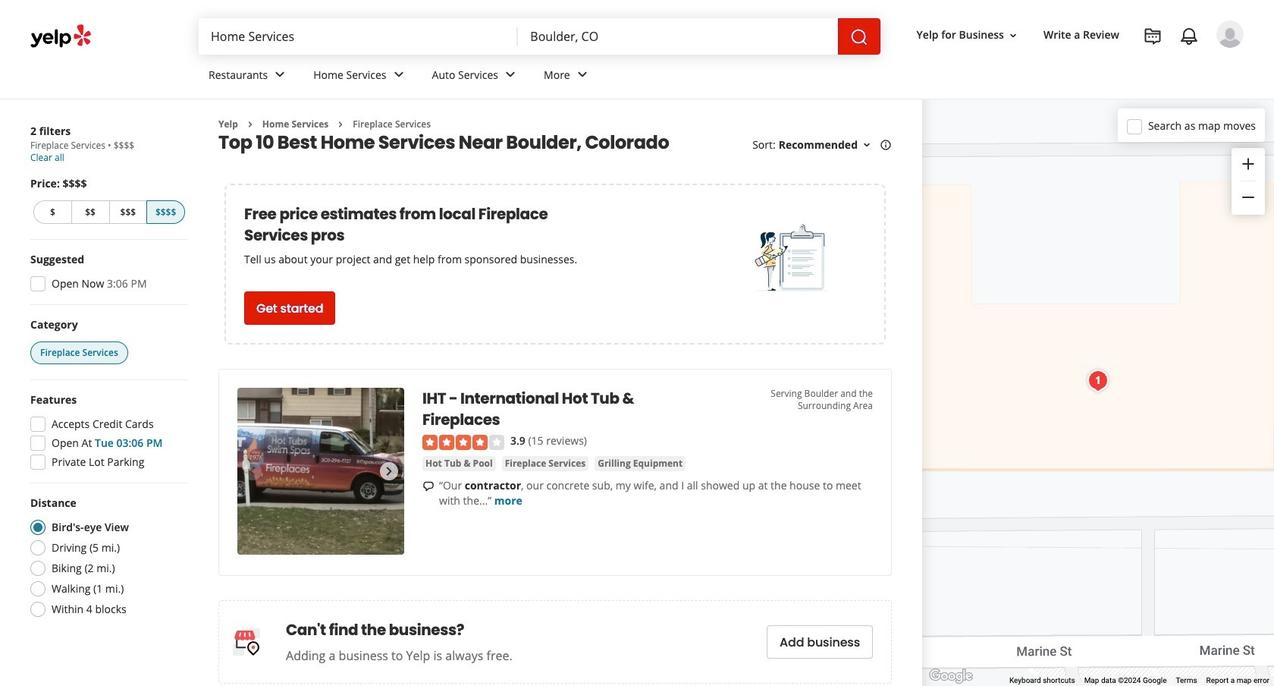 Task type: locate. For each thing, give the bounding box(es) containing it.
None field
[[199, 18, 519, 55], [519, 18, 838, 55]]

generic n. image
[[1217, 20, 1245, 48]]

1 24 chevron down v2 image from the left
[[271, 66, 289, 84]]

previous image
[[244, 462, 262, 481]]

1 16 chevron right v2 image from the left
[[244, 118, 256, 130]]

4 24 chevron down v2 image from the left
[[574, 66, 592, 84]]

24 chevron down v2 image
[[271, 66, 289, 84], [390, 66, 408, 84], [502, 66, 520, 84], [574, 66, 592, 84]]

group
[[1232, 148, 1266, 215], [30, 176, 188, 227], [26, 252, 188, 296], [27, 317, 188, 367], [26, 392, 188, 474]]

None search field
[[199, 18, 881, 55]]

projects image
[[1144, 27, 1163, 46]]

free price estimates from local fireplace services pros image
[[755, 221, 831, 297]]

address, neighborhood, city, state or zip search field
[[519, 18, 838, 55]]

business categories element
[[197, 55, 1245, 99]]

0 horizontal spatial 16 chevron right v2 image
[[244, 118, 256, 130]]

none field things to do, nail salons, plumbers
[[199, 18, 519, 55]]

16 chevron right v2 image
[[244, 118, 256, 130], [335, 118, 347, 130]]

16 info v2 image
[[880, 139, 892, 151]]

1 none field from the left
[[199, 18, 519, 55]]

map region
[[923, 99, 1275, 686]]

16 chevron down v2 image
[[861, 139, 874, 151]]

google image
[[927, 666, 977, 686]]

2 none field from the left
[[519, 18, 838, 55]]

2 24 chevron down v2 image from the left
[[390, 66, 408, 84]]

things to do, nail salons, plumbers search field
[[199, 18, 519, 55]]

1 horizontal spatial 16 chevron right v2 image
[[335, 118, 347, 130]]

zoom out image
[[1240, 188, 1258, 207]]

option group
[[26, 496, 188, 622]]



Task type: vqa. For each thing, say whether or not it's contained in the screenshot.
1st field from left
yes



Task type: describe. For each thing, give the bounding box(es) containing it.
3.9 star rating image
[[423, 435, 505, 450]]

search image
[[850, 28, 869, 46]]

16 speech v2 image
[[423, 480, 435, 492]]

none field address, neighborhood, city, state or zip
[[519, 18, 838, 55]]

iht - international hot tub & fireplaces image
[[238, 388, 405, 555]]

notifications image
[[1181, 27, 1199, 46]]

user actions element
[[905, 19, 1266, 112]]

slideshow element
[[238, 388, 405, 555]]

iht - international hot tub & fireplaces image
[[1084, 365, 1114, 396]]

next image
[[380, 462, 398, 481]]

16 chevron down v2 image
[[1008, 29, 1020, 41]]

zoom in image
[[1240, 155, 1258, 173]]

2 16 chevron right v2 image from the left
[[335, 118, 347, 130]]

3 24 chevron down v2 image from the left
[[502, 66, 520, 84]]



